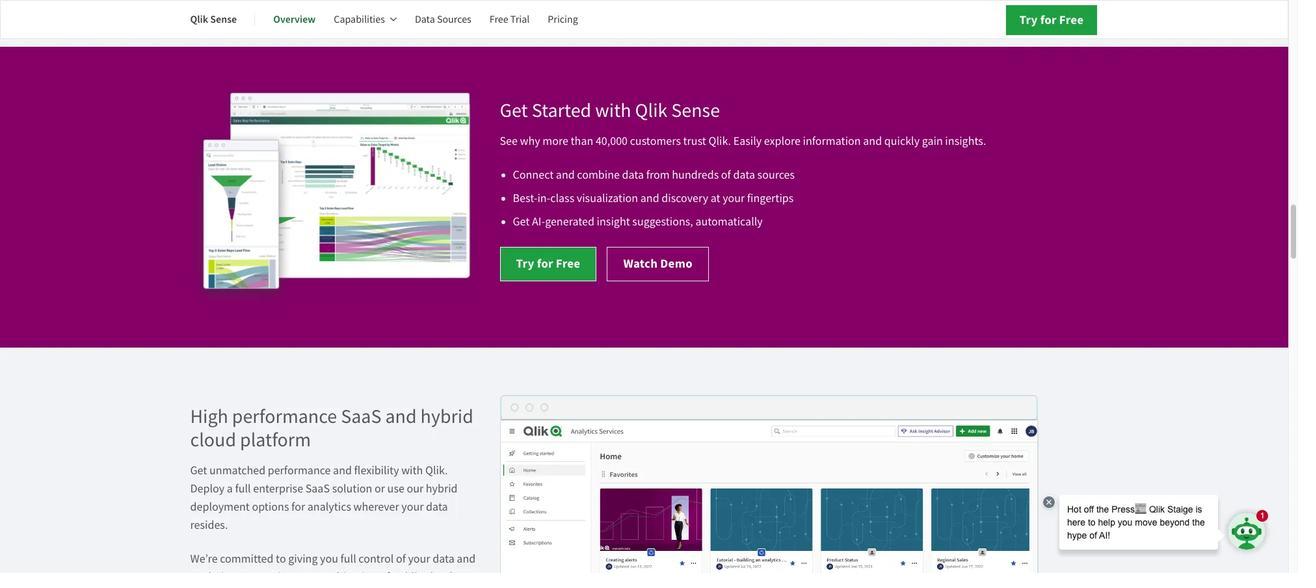 Task type: locate. For each thing, give the bounding box(es) containing it.
1 horizontal spatial qlik
[[635, 98, 668, 123]]

2 horizontal spatial for
[[1041, 12, 1057, 28]]

full right 'a'
[[235, 482, 251, 497]]

your up public
[[408, 552, 430, 567]]

0 vertical spatial performance
[[232, 405, 337, 429]]

get
[[500, 98, 528, 123], [513, 215, 530, 229], [190, 464, 207, 479]]

and
[[863, 134, 882, 149], [556, 168, 575, 183], [641, 191, 659, 206], [385, 405, 417, 429], [333, 464, 352, 479], [457, 552, 476, 567]]

of right 'hundreds'
[[721, 168, 731, 183]]

of up public
[[396, 552, 406, 567]]

performance inside 'get unmatched performance and flexibility with qlik. deploy a full enterprise saas solution or use our hybrid deployment options for analytics wherever your data resides.'
[[268, 464, 331, 479]]

and inside high performance saas and hybrid cloud platform
[[385, 405, 417, 429]]

1 horizontal spatial full
[[341, 552, 356, 567]]

for
[[1041, 12, 1057, 28], [537, 256, 553, 272], [291, 500, 305, 515]]

your inside we're committed to giving you full control of your data and analytics, supporting any combination of public cloud
[[408, 552, 430, 567]]

free
[[1060, 12, 1084, 28], [490, 13, 508, 26], [556, 256, 581, 272]]

1 horizontal spatial saas
[[341, 405, 381, 429]]

visualization
[[577, 191, 638, 206]]

1 vertical spatial for
[[537, 256, 553, 272]]

free for the left the try for free link
[[556, 256, 581, 272]]

full inside we're committed to giving you full control of your data and analytics, supporting any combination of public cloud
[[341, 552, 356, 567]]

get up see
[[500, 98, 528, 123]]

high
[[190, 405, 228, 429]]

1 horizontal spatial try for free
[[1020, 12, 1084, 28]]

hybrid inside 'get unmatched performance and flexibility with qlik. deploy a full enterprise saas solution or use our hybrid deployment options for analytics wherever your data resides.'
[[426, 482, 458, 497]]

committed
[[220, 552, 274, 567]]

0 vertical spatial try for free link
[[1006, 5, 1098, 35]]

1 vertical spatial full
[[341, 552, 356, 567]]

1 vertical spatial performance
[[268, 464, 331, 479]]

get unmatched performance and flexibility with qlik. deploy a full enterprise saas solution or use our hybrid deployment options for analytics wherever your data resides.
[[190, 464, 458, 534]]

1 horizontal spatial of
[[396, 552, 406, 567]]

0 vertical spatial qlik
[[190, 12, 208, 26]]

at
[[711, 191, 720, 206]]

saas up analytics
[[306, 482, 330, 497]]

0 horizontal spatial qlik
[[190, 12, 208, 26]]

performance inside high performance saas and hybrid cloud platform
[[232, 405, 337, 429]]

with inside 'get unmatched performance and flexibility with qlik. deploy a full enterprise saas solution or use our hybrid deployment options for analytics wherever your data resides.'
[[401, 464, 423, 479]]

options
[[252, 500, 289, 515]]

with up our
[[401, 464, 423, 479]]

get left 'ai-'
[[513, 215, 530, 229]]

sense
[[210, 12, 237, 26], [672, 98, 720, 123]]

2 vertical spatial of
[[380, 571, 390, 574]]

1 vertical spatial hybrid
[[426, 482, 458, 497]]

2 vertical spatial your
[[408, 552, 430, 567]]

0 vertical spatial qlik.
[[709, 134, 731, 149]]

free trial link
[[490, 4, 530, 35]]

insight
[[597, 215, 630, 229]]

try
[[1020, 12, 1038, 28], [516, 256, 534, 272]]

wherever
[[354, 500, 399, 515]]

0 horizontal spatial sense
[[210, 12, 237, 26]]

high performance saas and hybrid cloud platform
[[190, 405, 473, 453]]

best-
[[513, 191, 538, 206]]

solution
[[332, 482, 372, 497]]

qlik. right flexibility
[[425, 464, 448, 479]]

data
[[622, 168, 644, 183], [733, 168, 755, 183], [426, 500, 448, 515], [433, 552, 455, 567]]

explore
[[764, 134, 801, 149]]

0 horizontal spatial qlik.
[[425, 464, 448, 479]]

data sources link
[[415, 4, 471, 35]]

information
[[803, 134, 861, 149]]

0 vertical spatial for
[[1041, 12, 1057, 28]]

with
[[595, 98, 631, 123], [401, 464, 423, 479]]

any
[[295, 571, 313, 574]]

hybrid
[[421, 405, 473, 429], [426, 482, 458, 497]]

our
[[407, 482, 424, 497]]

qlik. right "trust" at the top
[[709, 134, 731, 149]]

automatically
[[696, 215, 763, 229]]

watch demo
[[623, 256, 693, 272]]

qlik.
[[709, 134, 731, 149], [425, 464, 448, 479]]

full
[[235, 482, 251, 497], [341, 552, 356, 567]]

get inside 'get unmatched performance and flexibility with qlik. deploy a full enterprise saas solution or use our hybrid deployment options for analytics wherever your data resides.'
[[190, 464, 207, 479]]

overview link
[[273, 4, 316, 35]]

with up "40,000"
[[595, 98, 631, 123]]

40,000
[[596, 134, 628, 149]]

get ai-generated insight suggestions, automatically
[[513, 215, 763, 229]]

2 vertical spatial get
[[190, 464, 207, 479]]

we're
[[190, 552, 218, 567]]

to
[[276, 552, 286, 567]]

connect and combine data from hundreds of data sources
[[513, 168, 795, 183]]

saas up flexibility
[[341, 405, 381, 429]]

watch demo link
[[607, 247, 709, 282]]

data sources
[[415, 13, 471, 26]]

0 horizontal spatial try for free link
[[500, 247, 597, 282]]

data
[[415, 13, 435, 26]]

1 vertical spatial saas
[[306, 482, 330, 497]]

0 horizontal spatial saas
[[306, 482, 330, 497]]

1 vertical spatial qlik.
[[425, 464, 448, 479]]

0 vertical spatial try
[[1020, 12, 1038, 28]]

flexibility
[[354, 464, 399, 479]]

0 horizontal spatial for
[[291, 500, 305, 515]]

1 horizontal spatial free
[[556, 256, 581, 272]]

performance
[[232, 405, 337, 429], [268, 464, 331, 479]]

qlik
[[190, 12, 208, 26], [635, 98, 668, 123]]

0 horizontal spatial full
[[235, 482, 251, 497]]

0 horizontal spatial free
[[490, 13, 508, 26]]

your right at
[[723, 191, 745, 206]]

you
[[320, 552, 338, 567]]

full up combination
[[341, 552, 356, 567]]

hybrid inside high performance saas and hybrid cloud platform
[[421, 405, 473, 429]]

started
[[532, 98, 591, 123]]

best-in-class visualization and discovery at your fingertips
[[513, 191, 794, 206]]

saas
[[341, 405, 381, 429], [306, 482, 330, 497]]

1 horizontal spatial for
[[537, 256, 553, 272]]

1 vertical spatial qlik
[[635, 98, 668, 123]]

class
[[550, 191, 575, 206]]

1 horizontal spatial qlik.
[[709, 134, 731, 149]]

suggestions,
[[632, 215, 693, 229]]

2 horizontal spatial free
[[1060, 12, 1084, 28]]

1 vertical spatial with
[[401, 464, 423, 479]]

1 vertical spatial try for free
[[516, 256, 581, 272]]

1 vertical spatial your
[[402, 500, 424, 515]]

0 vertical spatial saas
[[341, 405, 381, 429]]

saas inside high performance saas and hybrid cloud platform
[[341, 405, 381, 429]]

get up deploy at bottom left
[[190, 464, 207, 479]]

your down our
[[402, 500, 424, 515]]

0 horizontal spatial try for free
[[516, 256, 581, 272]]

menu bar containing qlik sense
[[190, 4, 596, 35]]

capabilities
[[334, 13, 385, 26]]

0 vertical spatial try for free
[[1020, 12, 1084, 28]]

1 vertical spatial try
[[516, 256, 534, 272]]

0 horizontal spatial with
[[401, 464, 423, 479]]

0 vertical spatial of
[[721, 168, 731, 183]]

try for free link
[[1006, 5, 1098, 35], [500, 247, 597, 282]]

of
[[721, 168, 731, 183], [396, 552, 406, 567], [380, 571, 390, 574]]

0 vertical spatial hybrid
[[421, 405, 473, 429]]

0 vertical spatial get
[[500, 98, 528, 123]]

1 vertical spatial try for free link
[[500, 247, 597, 282]]

giving
[[288, 552, 318, 567]]

menu bar
[[190, 4, 596, 35]]

a
[[227, 482, 233, 497]]

0 vertical spatial full
[[235, 482, 251, 497]]

of down control
[[380, 571, 390, 574]]

2 vertical spatial for
[[291, 500, 305, 515]]

your
[[723, 191, 745, 206], [402, 500, 424, 515], [408, 552, 430, 567]]

1 vertical spatial get
[[513, 215, 530, 229]]

gain
[[922, 134, 943, 149]]

hundreds
[[672, 168, 719, 183]]

0 vertical spatial with
[[595, 98, 631, 123]]

1 horizontal spatial sense
[[672, 98, 720, 123]]

pricing link
[[548, 4, 578, 35]]

sources
[[437, 13, 471, 26]]



Task type: vqa. For each thing, say whether or not it's contained in the screenshot.
The Pricing Link to the top
no



Task type: describe. For each thing, give the bounding box(es) containing it.
get for get started with qlik sense
[[500, 98, 528, 123]]

demo
[[660, 256, 693, 272]]

see why more than 40,000 customers trust qlik. easily explore information and quickly gain insights.
[[500, 134, 986, 149]]

than
[[571, 134, 593, 149]]

free trial
[[490, 13, 530, 26]]

for for rightmost the try for free link
[[1041, 12, 1057, 28]]

we're committed to giving you full control of your data and analytics, supporting any combination of public cloud
[[190, 552, 476, 574]]

2 horizontal spatial of
[[721, 168, 731, 183]]

public
[[392, 571, 423, 574]]

easily
[[734, 134, 762, 149]]

saas inside 'get unmatched performance and flexibility with qlik. deploy a full enterprise saas solution or use our hybrid deployment options for analytics wherever your data resides.'
[[306, 482, 330, 497]]

customers
[[630, 134, 681, 149]]

sources
[[758, 168, 795, 183]]

fingertips
[[747, 191, 794, 206]]

full inside 'get unmatched performance and flexibility with qlik. deploy a full enterprise saas solution or use our hybrid deployment options for analytics wherever your data resides.'
[[235, 482, 251, 497]]

qlik sense link
[[190, 4, 237, 35]]

discovery
[[662, 191, 708, 206]]

your inside 'get unmatched performance and flexibility with qlik. deploy a full enterprise saas solution or use our hybrid deployment options for analytics wherever your data resides.'
[[402, 500, 424, 515]]

0 vertical spatial your
[[723, 191, 745, 206]]

for for the left the try for free link
[[537, 256, 553, 272]]

analytics,
[[190, 571, 237, 574]]

and inside we're committed to giving you full control of your data and analytics, supporting any combination of public cloud
[[457, 552, 476, 567]]

insights.
[[945, 134, 986, 149]]

1 vertical spatial sense
[[672, 98, 720, 123]]

data inside 'get unmatched performance and flexibility with qlik. deploy a full enterprise saas solution or use our hybrid deployment options for analytics wherever your data resides.'
[[426, 500, 448, 515]]

unmatched
[[209, 464, 265, 479]]

platform
[[240, 428, 311, 453]]

deployment
[[190, 500, 250, 515]]

1 horizontal spatial try
[[1020, 12, 1038, 28]]

try for free for rightmost the try for free link
[[1020, 12, 1084, 28]]

data inside we're committed to giving you full control of your data and analytics, supporting any combination of public cloud
[[433, 552, 455, 567]]

1 horizontal spatial try for free link
[[1006, 5, 1098, 35]]

see
[[500, 134, 518, 149]]

free inside free trial link
[[490, 13, 508, 26]]

1 horizontal spatial with
[[595, 98, 631, 123]]

qlik. inside 'get unmatched performance and flexibility with qlik. deploy a full enterprise saas solution or use our hybrid deployment options for analytics wherever your data resides.'
[[425, 464, 448, 479]]

pricing
[[548, 13, 578, 26]]

trial
[[511, 13, 530, 26]]

try for free for the left the try for free link
[[516, 256, 581, 272]]

and inside 'get unmatched performance and flexibility with qlik. deploy a full enterprise saas solution or use our hybrid deployment options for analytics wherever your data resides.'
[[333, 464, 352, 479]]

0 horizontal spatial try
[[516, 256, 534, 272]]

quickly
[[885, 134, 920, 149]]

qlik sense
[[190, 12, 237, 26]]

combine
[[577, 168, 620, 183]]

connect
[[513, 168, 554, 183]]

why
[[520, 134, 540, 149]]

0 horizontal spatial of
[[380, 571, 390, 574]]

resides.
[[190, 519, 228, 534]]

watch
[[623, 256, 658, 272]]

get for get ai-generated insight suggestions, automatically
[[513, 215, 530, 229]]

enterprise
[[253, 482, 303, 497]]

analytics
[[308, 500, 351, 515]]

in-
[[538, 191, 550, 206]]

screenshot showing a collection of qlik sense apps image
[[500, 395, 1039, 574]]

get started with qlik sense
[[500, 98, 720, 123]]

supporting
[[239, 571, 293, 574]]

for inside 'get unmatched performance and flexibility with qlik. deploy a full enterprise saas solution or use our hybrid deployment options for analytics wherever your data resides.'
[[291, 500, 305, 515]]

deploy
[[190, 482, 225, 497]]

0 vertical spatial sense
[[210, 12, 237, 26]]

1 vertical spatial of
[[396, 552, 406, 567]]

from
[[646, 168, 670, 183]]

ai-
[[532, 215, 545, 229]]

control
[[359, 552, 394, 567]]

get for get unmatched performance and flexibility with qlik. deploy a full enterprise saas solution or use our hybrid deployment options for analytics wherever your data resides.
[[190, 464, 207, 479]]

more
[[543, 134, 568, 149]]

capabilities link
[[334, 4, 397, 35]]

get started with qlik sense image
[[190, 88, 479, 307]]

trust
[[683, 134, 706, 149]]

free for rightmost the try for free link
[[1060, 12, 1084, 28]]

use
[[387, 482, 405, 497]]

generated
[[545, 215, 595, 229]]

or
[[375, 482, 385, 497]]

combination
[[315, 571, 378, 574]]

cloud
[[190, 428, 236, 453]]

overview
[[273, 12, 316, 26]]



